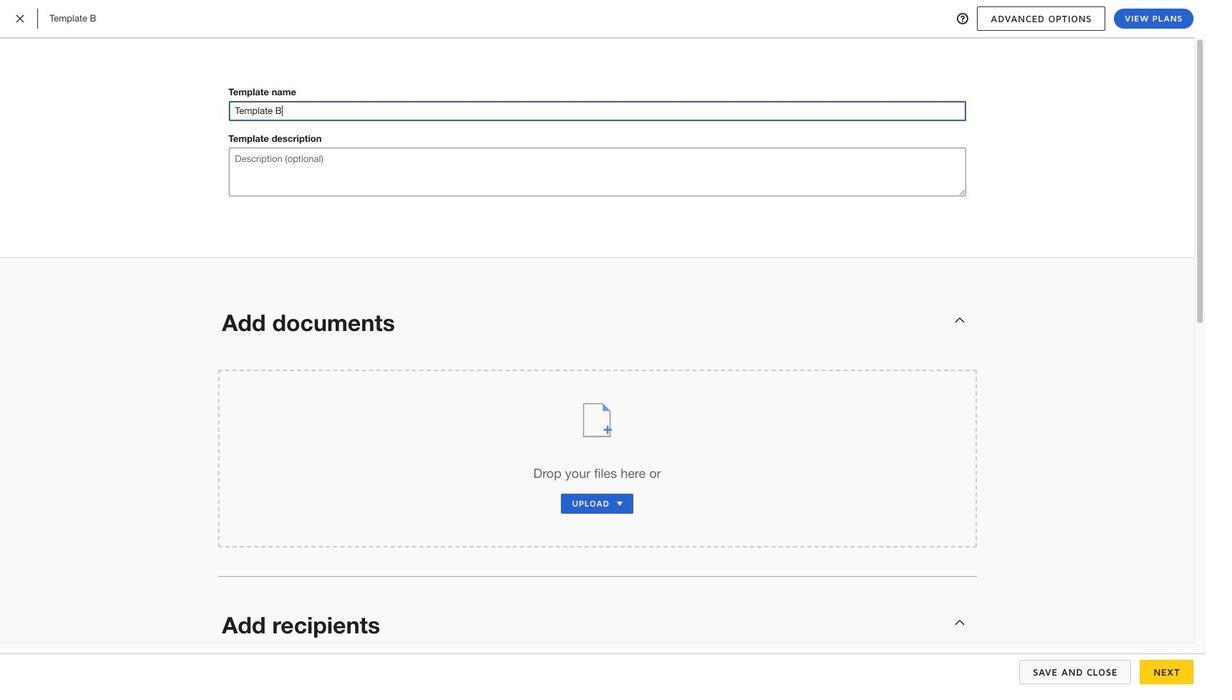 Task type: vqa. For each thing, say whether or not it's contained in the screenshot.
Template Name 'text field' in the top of the page
yes



Task type: describe. For each thing, give the bounding box(es) containing it.
Description (optional) text field
[[228, 148, 966, 197]]

Template name text field
[[229, 102, 965, 121]]



